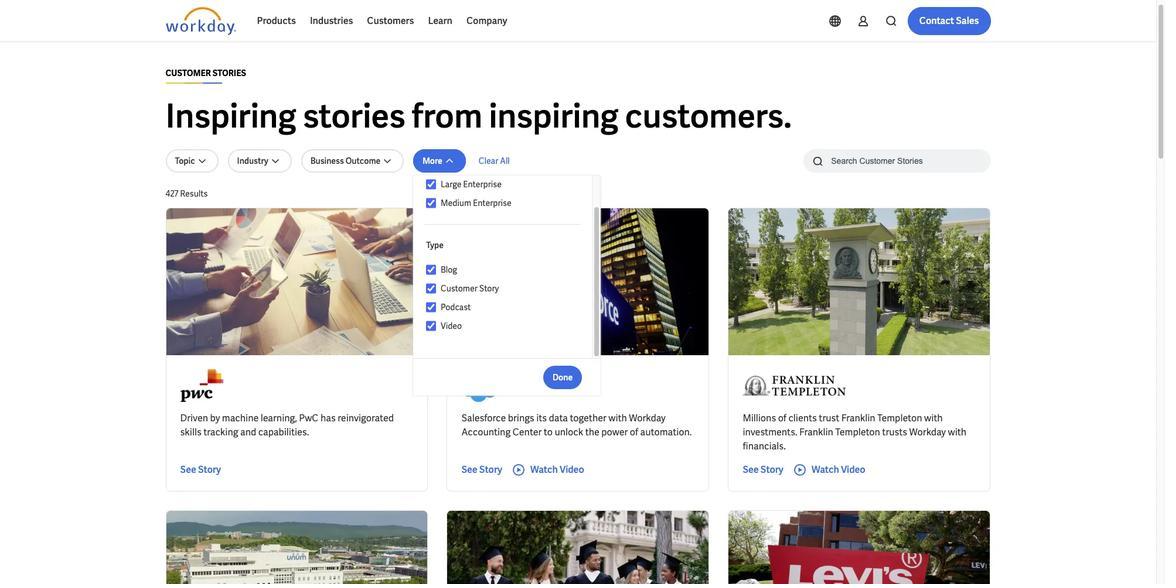 Task type: locate. For each thing, give the bounding box(es) containing it.
customers.
[[625, 95, 792, 138]]

0 vertical spatial workday
[[629, 413, 666, 425]]

podcast link
[[436, 301, 581, 315]]

watch
[[530, 464, 558, 477], [812, 464, 839, 477]]

2 watch video link from the left
[[793, 464, 866, 478]]

watch video link down to
[[512, 464, 584, 478]]

templeton down the trust
[[835, 427, 880, 439]]

1 horizontal spatial of
[[778, 413, 787, 425]]

millions
[[743, 413, 776, 425]]

to
[[544, 427, 553, 439]]

2 horizontal spatial with
[[948, 427, 967, 439]]

watch video
[[530, 464, 584, 477], [812, 464, 866, 477]]

2 watch from the left
[[812, 464, 839, 477]]

story up podcast link
[[479, 284, 499, 294]]

customer story link
[[436, 282, 581, 296]]

0 vertical spatial of
[[778, 413, 787, 425]]

None checkbox
[[426, 179, 436, 190], [426, 265, 436, 275], [426, 284, 436, 294], [426, 302, 436, 313], [426, 179, 436, 190], [426, 265, 436, 275], [426, 284, 436, 294], [426, 302, 436, 313]]

enterprise down large enterprise 'link'
[[473, 198, 511, 209]]

2 see story from the left
[[462, 464, 502, 477]]

watch video link
[[512, 464, 584, 478], [793, 464, 866, 478]]

the
[[585, 427, 600, 439]]

0 horizontal spatial see
[[180, 464, 196, 477]]

3 see story from the left
[[743, 464, 784, 477]]

driven by machine learning, pwc has reinvigorated skills tracking and capabilities.
[[180, 413, 394, 439]]

0 horizontal spatial see story link
[[180, 464, 221, 478]]

see story
[[180, 464, 221, 477], [462, 464, 502, 477], [743, 464, 784, 477]]

2 see from the left
[[462, 464, 477, 477]]

watch video down millions of clients trust franklin templeton with investments. franklin templeton trusts workday with financials.
[[812, 464, 866, 477]]

video down the "unlock" at the bottom of page
[[560, 464, 584, 477]]

together
[[570, 413, 607, 425]]

blog
[[441, 265, 457, 275]]

0 vertical spatial franklin
[[842, 413, 875, 425]]

1 watch video link from the left
[[512, 464, 584, 478]]

inspiring stories from inspiring customers.
[[166, 95, 792, 138]]

franklin right the trust
[[842, 413, 875, 425]]

topic
[[175, 156, 195, 166]]

financials.
[[743, 441, 786, 453]]

workday up automation.
[[629, 413, 666, 425]]

franklin
[[842, 413, 875, 425], [800, 427, 833, 439]]

1 watch from the left
[[530, 464, 558, 477]]

0 horizontal spatial see story
[[180, 464, 221, 477]]

power
[[602, 427, 628, 439]]

1 horizontal spatial see story link
[[462, 464, 502, 478]]

see story link down financials.
[[743, 464, 784, 478]]

2 see story link from the left
[[462, 464, 502, 478]]

video for salesforce brings its data together with workday accounting center to unlock the power of automation.
[[560, 464, 584, 477]]

podcast
[[441, 302, 471, 313]]

1 vertical spatial enterprise
[[473, 198, 511, 209]]

1 horizontal spatial with
[[924, 413, 943, 425]]

watch video link down millions of clients trust franklin templeton with investments. franklin templeton trusts workday with financials.
[[793, 464, 866, 478]]

all
[[500, 156, 510, 166]]

3 see from the left
[[743, 464, 759, 477]]

2 horizontal spatial see story link
[[743, 464, 784, 478]]

products button
[[250, 7, 303, 35]]

industry button
[[228, 149, 292, 173]]

video down millions of clients trust franklin templeton with investments. franklin templeton trusts workday with financials.
[[841, 464, 866, 477]]

1 horizontal spatial franklin
[[842, 413, 875, 425]]

capabilities.
[[258, 427, 309, 439]]

427 results
[[166, 189, 208, 199]]

large
[[441, 179, 461, 190]]

skills
[[180, 427, 201, 439]]

workday right trusts
[[909, 427, 946, 439]]

salesforce
[[462, 413, 506, 425]]

with
[[609, 413, 627, 425], [924, 413, 943, 425], [948, 427, 967, 439]]

None checkbox
[[426, 198, 436, 209], [426, 321, 436, 332], [426, 198, 436, 209], [426, 321, 436, 332]]

0 horizontal spatial watch video link
[[512, 464, 584, 478]]

unlock
[[555, 427, 583, 439]]

1 vertical spatial workday
[[909, 427, 946, 439]]

its
[[536, 413, 547, 425]]

video
[[441, 321, 462, 332], [560, 464, 584, 477], [841, 464, 866, 477]]

story down financials.
[[761, 464, 784, 477]]

1 horizontal spatial video
[[560, 464, 584, 477]]

watch down to
[[530, 464, 558, 477]]

stories
[[303, 95, 405, 138]]

enterprise inside 'link'
[[463, 179, 502, 190]]

workday
[[629, 413, 666, 425], [909, 427, 946, 439]]

1 vertical spatial of
[[630, 427, 638, 439]]

see story down financials.
[[743, 464, 784, 477]]

center
[[513, 427, 542, 439]]

see story down the accounting
[[462, 464, 502, 477]]

1 horizontal spatial see
[[462, 464, 477, 477]]

clients
[[789, 413, 817, 425]]

2 watch video from the left
[[812, 464, 866, 477]]

1 horizontal spatial see story
[[462, 464, 502, 477]]

watch for center
[[530, 464, 558, 477]]

story for see story link related to millions of clients trust franklin templeton with investments. franklin templeton trusts workday with financials.
[[761, 464, 784, 477]]

see story link down the accounting
[[462, 464, 502, 478]]

business
[[310, 156, 344, 166]]

templeton up trusts
[[877, 413, 922, 425]]

see story for millions of clients trust franklin templeton with investments. franklin templeton trusts workday with financials.
[[743, 464, 784, 477]]

see story down skills
[[180, 464, 221, 477]]

from
[[412, 95, 482, 138]]

watch down millions of clients trust franklin templeton with investments. franklin templeton trusts workday with financials.
[[812, 464, 839, 477]]

of up investments.
[[778, 413, 787, 425]]

of
[[778, 413, 787, 425], [630, 427, 638, 439]]

learning,
[[261, 413, 297, 425]]

see story link
[[180, 464, 221, 478], [462, 464, 502, 478], [743, 464, 784, 478]]

see
[[180, 464, 196, 477], [462, 464, 477, 477], [743, 464, 759, 477]]

clear all button
[[475, 149, 513, 173]]

1 horizontal spatial watch video link
[[793, 464, 866, 478]]

more
[[423, 156, 442, 166]]

2 horizontal spatial see
[[743, 464, 759, 477]]

enterprise for medium enterprise
[[473, 198, 511, 209]]

company button
[[459, 7, 514, 35]]

done
[[553, 372, 573, 383]]

trust
[[819, 413, 840, 425]]

see down the accounting
[[462, 464, 477, 477]]

2 horizontal spatial see story
[[743, 464, 784, 477]]

see story link down skills
[[180, 464, 221, 478]]

done button
[[543, 366, 582, 389]]

0 vertical spatial enterprise
[[463, 179, 502, 190]]

0 horizontal spatial of
[[630, 427, 638, 439]]

2 horizontal spatial video
[[841, 464, 866, 477]]

video link
[[436, 319, 581, 334]]

watch video down to
[[530, 464, 584, 477]]

inspiring
[[166, 95, 296, 138]]

0 horizontal spatial workday
[[629, 413, 666, 425]]

1 vertical spatial templeton
[[835, 427, 880, 439]]

1 watch video from the left
[[530, 464, 584, 477]]

3 see story link from the left
[[743, 464, 784, 478]]

1 horizontal spatial watch video
[[812, 464, 866, 477]]

story down tracking
[[198, 464, 221, 477]]

of right "power"
[[630, 427, 638, 439]]

enterprise up medium enterprise at the left of the page
[[463, 179, 502, 190]]

and
[[240, 427, 256, 439]]

driven
[[180, 413, 208, 425]]

0 horizontal spatial watch video
[[530, 464, 584, 477]]

0 horizontal spatial watch
[[530, 464, 558, 477]]

franklin down the trust
[[800, 427, 833, 439]]

see down financials.
[[743, 464, 759, 477]]

0 horizontal spatial franklin
[[800, 427, 833, 439]]

clear all
[[479, 156, 510, 166]]

industries button
[[303, 7, 360, 35]]

automation.
[[640, 427, 692, 439]]

see down skills
[[180, 464, 196, 477]]

see for millions of clients trust franklin templeton with investments. franklin templeton trusts workday with financials.
[[743, 464, 759, 477]]

0 horizontal spatial with
[[609, 413, 627, 425]]

go to the homepage image
[[166, 7, 236, 35]]

video down podcast
[[441, 321, 462, 332]]

brings
[[508, 413, 534, 425]]

salesforce.com image
[[462, 370, 509, 403]]

1 horizontal spatial workday
[[909, 427, 946, 439]]

customers button
[[360, 7, 421, 35]]

workday inside 'salesforce brings its data together with workday accounting center to unlock the power of automation.'
[[629, 413, 666, 425]]

1 horizontal spatial watch
[[812, 464, 839, 477]]

topic button
[[166, 149, 218, 173]]

story down the accounting
[[479, 464, 502, 477]]

1 vertical spatial franklin
[[800, 427, 833, 439]]

customer stories
[[166, 68, 246, 79]]

enterprise
[[463, 179, 502, 190], [473, 198, 511, 209]]

clear
[[479, 156, 498, 166]]

story
[[479, 284, 499, 294], [198, 464, 221, 477], [479, 464, 502, 477], [761, 464, 784, 477]]

customer
[[441, 284, 478, 294]]



Task type: vqa. For each thing, say whether or not it's contained in the screenshot.
the and
yes



Task type: describe. For each thing, give the bounding box(es) containing it.
see for salesforce brings its data together with workday accounting center to unlock the power of automation.
[[462, 464, 477, 477]]

see story for salesforce brings its data together with workday accounting center to unlock the power of automation.
[[462, 464, 502, 477]]

investments.
[[743, 427, 798, 439]]

accounting
[[462, 427, 511, 439]]

customer
[[166, 68, 211, 79]]

watch video link for center
[[512, 464, 584, 478]]

with inside 'salesforce brings its data together with workday accounting center to unlock the power of automation.'
[[609, 413, 627, 425]]

watch video link for franklin
[[793, 464, 866, 478]]

sales
[[956, 15, 979, 27]]

by
[[210, 413, 220, 425]]

company
[[467, 15, 507, 27]]

watch video for to
[[530, 464, 584, 477]]

0 vertical spatial templeton
[[877, 413, 922, 425]]

video for millions of clients trust franklin templeton with investments. franklin templeton trusts workday with financials.
[[841, 464, 866, 477]]

of inside millions of clients trust franklin templeton with investments. franklin templeton trusts workday with financials.
[[778, 413, 787, 425]]

1 see story link from the left
[[180, 464, 221, 478]]

contact
[[919, 15, 954, 27]]

workday inside millions of clients trust franklin templeton with investments. franklin templeton trusts workday with financials.
[[909, 427, 946, 439]]

story for salesforce brings its data together with workday accounting center to unlock the power of automation.'s see story link
[[479, 464, 502, 477]]

millions of clients trust franklin templeton with investments. franklin templeton trusts workday with financials.
[[743, 413, 967, 453]]

medium enterprise
[[441, 198, 511, 209]]

pwc
[[299, 413, 319, 425]]

contact sales link
[[908, 7, 991, 35]]

427
[[166, 189, 178, 199]]

blog link
[[436, 263, 581, 277]]

medium enterprise link
[[436, 196, 581, 210]]

results
[[180, 189, 208, 199]]

learn button
[[421, 7, 459, 35]]

medium
[[441, 198, 471, 209]]

pricewaterhousecoopers global licensing services corporation (pwc) image
[[180, 370, 223, 403]]

large enterprise
[[441, 179, 502, 190]]

reinvigorated
[[338, 413, 394, 425]]

see story link for salesforce brings its data together with workday accounting center to unlock the power of automation.
[[462, 464, 502, 478]]

industries
[[310, 15, 353, 27]]

stories
[[213, 68, 246, 79]]

customers
[[367, 15, 414, 27]]

industry
[[237, 156, 268, 166]]

business outcome
[[310, 156, 380, 166]]

data
[[549, 413, 568, 425]]

salesforce brings its data together with workday accounting center to unlock the power of automation.
[[462, 413, 692, 439]]

outcome
[[346, 156, 380, 166]]

1 see from the left
[[180, 464, 196, 477]]

tracking
[[203, 427, 238, 439]]

watch video for templeton
[[812, 464, 866, 477]]

type
[[426, 240, 444, 251]]

enterprise for large enterprise
[[463, 179, 502, 190]]

watch for franklin
[[812, 464, 839, 477]]

learn
[[428, 15, 452, 27]]

story for 3rd see story link from right
[[198, 464, 221, 477]]

trusts
[[882, 427, 907, 439]]

business outcome button
[[301, 149, 404, 173]]

machine
[[222, 413, 259, 425]]

franklin templeton companies, llc image
[[743, 370, 846, 403]]

products
[[257, 15, 296, 27]]

of inside 'salesforce brings its data together with workday accounting center to unlock the power of automation.'
[[630, 427, 638, 439]]

has
[[321, 413, 336, 425]]

customer story
[[441, 284, 499, 294]]

contact sales
[[919, 15, 979, 27]]

1 see story from the left
[[180, 464, 221, 477]]

see story link for millions of clients trust franklin templeton with investments. franklin templeton trusts workday with financials.
[[743, 464, 784, 478]]

inspiring
[[489, 95, 619, 138]]

0 horizontal spatial video
[[441, 321, 462, 332]]

Search Customer Stories text field
[[824, 151, 968, 171]]

more button
[[413, 149, 466, 173]]

large enterprise link
[[436, 178, 581, 192]]



